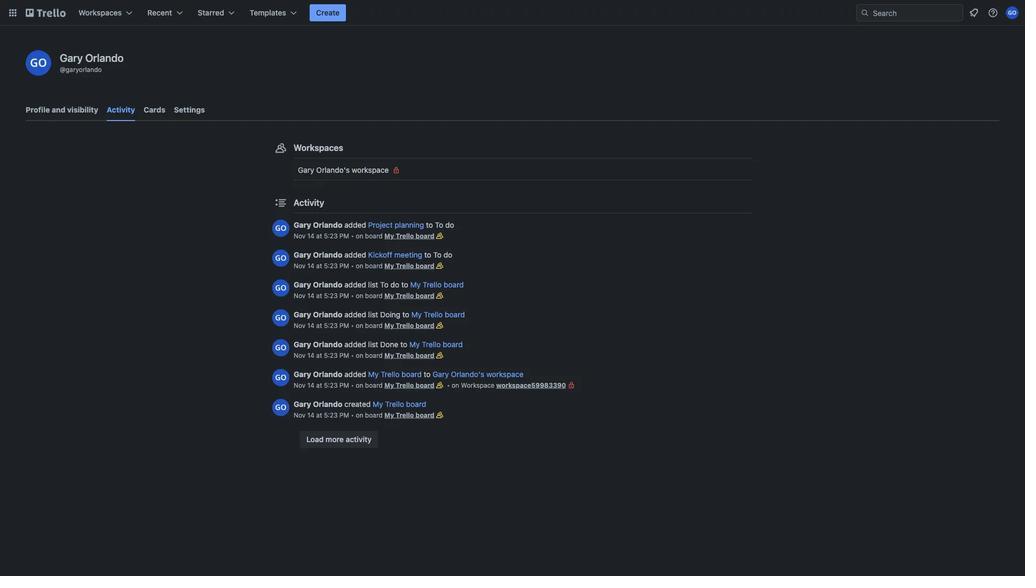 Task type: vqa. For each thing, say whether or not it's contained in the screenshot.
Nov
yes



Task type: locate. For each thing, give the bounding box(es) containing it.
search image
[[861, 9, 870, 17]]

gary for gary orlando added project planning to to do
[[294, 221, 311, 230]]

14
[[308, 232, 315, 240], [308, 262, 315, 270], [308, 292, 315, 300], [308, 322, 315, 330], [308, 352, 315, 360], [308, 382, 315, 389], [308, 412, 315, 419]]

list left "done"
[[368, 341, 378, 349]]

4 nov from the top
[[294, 322, 306, 330]]

5:23 up 'more'
[[324, 412, 338, 419]]

visibility
[[67, 106, 98, 114]]

activity down gary orlando's workspace at the top left of the page
[[294, 198, 325, 208]]

on down 'gary orlando added list done to my trello board'
[[356, 352, 364, 360]]

workspace up the • on workspace workspace59983390 on the bottom of the page
[[487, 370, 524, 379]]

2 list from the top
[[368, 311, 378, 319]]

3 added from the top
[[345, 281, 366, 290]]

to for meeting
[[425, 251, 431, 260]]

my down gary orlando added my trello board to gary orlando's workspace
[[385, 382, 394, 389]]

1 nov 14 at 5:23 pm • on board my trello board from the top
[[294, 232, 435, 240]]

6 pm from the top
[[340, 382, 349, 389]]

• down gary orlando added list doing to my trello board
[[351, 322, 354, 330]]

to right planning
[[435, 221, 444, 230]]

added for trello
[[345, 370, 366, 379]]

list
[[368, 281, 378, 290], [368, 311, 378, 319], [368, 341, 378, 349]]

5:23 down gary orlando added list doing to my trello board
[[324, 322, 338, 330]]

1 horizontal spatial activity
[[294, 198, 325, 208]]

nov
[[294, 232, 306, 240], [294, 262, 306, 270], [294, 292, 306, 300], [294, 322, 306, 330], [294, 352, 306, 360], [294, 382, 306, 389], [294, 412, 306, 419]]

added down 'gary orlando added kickoff meeting to to do'
[[345, 281, 366, 290]]

to for gary orlando added project planning to to do
[[435, 221, 444, 230]]

my
[[385, 232, 394, 240], [385, 262, 394, 270], [411, 281, 421, 290], [385, 292, 394, 300], [412, 311, 422, 319], [385, 322, 394, 330], [410, 341, 420, 349], [385, 352, 394, 360], [368, 370, 379, 379], [385, 382, 394, 389], [373, 400, 383, 409], [385, 412, 394, 419]]

my right "done"
[[410, 341, 420, 349]]

profile and visibility link
[[26, 100, 98, 120]]

•
[[351, 232, 354, 240], [351, 262, 354, 270], [351, 292, 354, 300], [351, 322, 354, 330], [351, 352, 354, 360], [351, 382, 354, 389], [447, 382, 450, 389], [351, 412, 354, 419]]

gary orlando (garyorlando) image for 5th all members of the workspace can see and edit this board. icon
[[272, 370, 290, 387]]

nov 14 at 5:23 pm • on board my trello board
[[294, 232, 435, 240], [294, 262, 435, 270], [294, 292, 435, 300], [294, 322, 435, 330], [294, 352, 435, 360], [294, 382, 435, 389], [294, 412, 435, 419]]

starred button
[[191, 4, 241, 21]]

pm down 'gary orlando added kickoff meeting to to do'
[[340, 262, 349, 270]]

gary orlando (garyorlando) image
[[1007, 6, 1019, 19], [272, 220, 290, 237], [272, 250, 290, 267], [272, 280, 290, 297], [272, 370, 290, 387], [272, 400, 290, 417]]

2 nov from the top
[[294, 262, 306, 270]]

5:23 down gary orlando added project planning to to do in the top left of the page
[[324, 232, 338, 240]]

1 horizontal spatial orlando's
[[451, 370, 485, 379]]

pm up created
[[340, 382, 349, 389]]

nov 14 at 5:23 pm • on board my trello board down 'gary orlando added kickoff meeting to to do'
[[294, 262, 435, 270]]

on for gary orlando added list done to my trello board's gary orlando (garyorlando) image
[[356, 352, 364, 360]]

meeting
[[395, 251, 423, 260]]

1 horizontal spatial workspaces
[[294, 143, 343, 153]]

project
[[368, 221, 393, 230]]

5:23 for third all members of the workspace can see and edit this board. icon from the bottom
[[324, 352, 338, 360]]

pm down gary orlando added list to do to my trello board
[[340, 292, 349, 300]]

1 added from the top
[[345, 221, 366, 230]]

1 vertical spatial to
[[434, 251, 442, 260]]

7 14 from the top
[[308, 412, 315, 419]]

on down gary orlando added project planning to to do in the top left of the page
[[356, 232, 364, 240]]

2 vertical spatial to
[[380, 281, 389, 290]]

recent
[[147, 8, 172, 17]]

5 nov 14 at 5:23 pm • on board my trello board from the top
[[294, 352, 435, 360]]

2 5:23 from the top
[[324, 262, 338, 270]]

added up created
[[345, 370, 366, 379]]

workspaces up gary orlando @ garyorlando
[[79, 8, 122, 17]]

6 nov 14 at 5:23 pm • on board my trello board from the top
[[294, 382, 435, 389]]

on for gary orlando (garyorlando) icon related to all members of the workspace can see and edit this board. image
[[356, 292, 364, 300]]

nov for gary orlando (garyorlando) icon related to all members of the workspace can see and edit this board. image
[[294, 292, 306, 300]]

pm for gary orlando (garyorlando) icon for 6th all members of the workspace can see and edit this board. icon
[[340, 412, 349, 419]]

on down gary orlando added list to do to my trello board
[[356, 292, 364, 300]]

1 5:23 from the top
[[324, 232, 338, 240]]

gary inside gary orlando @ garyorlando
[[60, 51, 83, 64]]

7 pm from the top
[[340, 412, 349, 419]]

all members of the workspace can see and edit this board. image
[[435, 291, 445, 301]]

2 vertical spatial list
[[368, 341, 378, 349]]

on down gary orlando created my trello board
[[356, 412, 364, 419]]

5 14 from the top
[[308, 352, 315, 360]]

• down 'gary orlando added list done to my trello board'
[[351, 352, 354, 360]]

7 5:23 from the top
[[324, 412, 338, 419]]

@
[[60, 66, 66, 73]]

workspace59983390
[[497, 382, 566, 389]]

to down kickoff
[[380, 281, 389, 290]]

at
[[316, 232, 322, 240], [316, 262, 322, 270], [316, 292, 322, 300], [316, 322, 322, 330], [316, 352, 322, 360], [316, 382, 322, 389], [316, 412, 322, 419]]

• down gary orlando added project planning to to do in the top left of the page
[[351, 232, 354, 240]]

my trello board link
[[385, 232, 435, 240], [385, 262, 435, 270], [411, 281, 464, 290], [385, 292, 435, 300], [412, 311, 465, 319], [385, 322, 435, 330], [410, 341, 463, 349], [385, 352, 435, 360], [368, 370, 422, 379], [385, 382, 435, 389], [373, 400, 426, 409], [385, 412, 435, 419]]

gary orlando added project planning to to do
[[294, 221, 454, 230]]

all members of the workspace can see and edit this board. image
[[435, 231, 445, 241], [435, 261, 445, 271], [435, 321, 445, 331], [435, 350, 445, 361], [435, 380, 445, 391], [435, 410, 445, 421]]

5:23 down 'gary orlando added kickoff meeting to to do'
[[324, 262, 338, 270]]

4 14 from the top
[[308, 322, 315, 330]]

2 vertical spatial gary orlando (garyorlando) image
[[272, 340, 290, 357]]

gary orlando (garyorlando) image for 5th all members of the workspace can see and edit this board. icon from the bottom
[[272, 250, 290, 267]]

orlando for gary orlando added list doing to my trello board
[[313, 311, 343, 319]]

7 nov 14 at 5:23 pm • on board my trello board from the top
[[294, 412, 435, 419]]

5 at from the top
[[316, 352, 322, 360]]

0 horizontal spatial activity
[[107, 106, 135, 114]]

3 14 from the top
[[308, 292, 315, 300]]

4 at from the top
[[316, 322, 322, 330]]

3 pm from the top
[[340, 292, 349, 300]]

nov for gary orlando added list done to my trello board's gary orlando (garyorlando) image
[[294, 352, 306, 360]]

gary for gary orlando added list to do to my trello board
[[294, 281, 311, 290]]

added left "done"
[[345, 341, 366, 349]]

0 vertical spatial gary orlando's workspace link
[[294, 162, 753, 179]]

kickoff
[[368, 251, 393, 260]]

pm
[[340, 232, 349, 240], [340, 262, 349, 270], [340, 292, 349, 300], [340, 322, 349, 330], [340, 352, 349, 360], [340, 382, 349, 389], [340, 412, 349, 419]]

2 nov 14 at 5:23 pm • on board my trello board from the top
[[294, 262, 435, 270]]

workspace left sm "icon"
[[352, 166, 389, 175]]

• left workspace
[[447, 382, 450, 389]]

to right 'meeting'
[[434, 251, 442, 260]]

on up gary orlando created my trello board
[[356, 382, 364, 389]]

nov 14 at 5:23 pm • on board my trello board down gary orlando created my trello board
[[294, 412, 435, 419]]

pm for gary orlando (garyorlando) icon corresponding to 5th all members of the workspace can see and edit this board. icon from the bottom
[[340, 262, 349, 270]]

1 list from the top
[[368, 281, 378, 290]]

do right planning
[[446, 221, 454, 230]]

added left doing
[[345, 311, 366, 319]]

orlando inside gary orlando @ garyorlando
[[85, 51, 124, 64]]

0 vertical spatial to
[[435, 221, 444, 230]]

orlando for gary orlando created my trello board
[[313, 400, 343, 409]]

nov for gary orlando (garyorlando) icon corresponding to 5th all members of the workspace can see and edit this board. icon from the bottom
[[294, 262, 306, 270]]

added
[[345, 221, 366, 230], [345, 251, 366, 260], [345, 281, 366, 290], [345, 311, 366, 319], [345, 341, 366, 349], [345, 370, 366, 379]]

14 for sixth all members of the workspace can see and edit this board. icon from the bottom of the page gary orlando (garyorlando) icon
[[308, 232, 315, 240]]

1 at from the top
[[316, 232, 322, 240]]

recent button
[[141, 4, 189, 21]]

0 vertical spatial orlando's
[[316, 166, 350, 175]]

pm down created
[[340, 412, 349, 419]]

pm down gary orlando added list doing to my trello board
[[340, 322, 349, 330]]

5 nov from the top
[[294, 352, 306, 360]]

gary for gary orlando added my trello board to gary orlando's workspace
[[294, 370, 311, 379]]

0 vertical spatial list
[[368, 281, 378, 290]]

5:23 for sixth all members of the workspace can see and edit this board. icon from the bottom of the page
[[324, 232, 338, 240]]

3 nov 14 at 5:23 pm • on board my trello board from the top
[[294, 292, 435, 300]]

2 added from the top
[[345, 251, 366, 260]]

0 notifications image
[[968, 6, 981, 19]]

nov for gary orlando (garyorlando) image related to gary orlando added list doing to my trello board
[[294, 322, 306, 330]]

0 vertical spatial do
[[446, 221, 454, 230]]

2 vertical spatial do
[[391, 281, 400, 290]]

activity left cards at the left of page
[[107, 106, 135, 114]]

workspaces inside workspaces "dropdown button"
[[79, 8, 122, 17]]

on down 'gary orlando added kickoff meeting to to do'
[[356, 262, 364, 270]]

nov 14 at 5:23 pm • on board my trello board down 'gary orlando added list done to my trello board'
[[294, 352, 435, 360]]

14 for gary orlando added list done to my trello board's gary orlando (garyorlando) image
[[308, 352, 315, 360]]

5:23 for fourth all members of the workspace can see and edit this board. icon from the bottom
[[324, 322, 338, 330]]

my down "done"
[[385, 352, 394, 360]]

2 all members of the workspace can see and edit this board. image from the top
[[435, 261, 445, 271]]

• down created
[[351, 412, 354, 419]]

gary orlando's workspace link
[[294, 162, 753, 179], [433, 370, 524, 379]]

to
[[426, 221, 433, 230], [425, 251, 431, 260], [402, 281, 409, 290], [403, 311, 410, 319], [401, 341, 408, 349], [424, 370, 431, 379]]

nov 14 at 5:23 pm • on board my trello board down gary orlando added list doing to my trello board
[[294, 322, 435, 330]]

gary orlando (garyorlando) image for 6th all members of the workspace can see and edit this board. icon
[[272, 400, 290, 417]]

workspace
[[461, 382, 495, 389]]

5 added from the top
[[345, 341, 366, 349]]

this workspace is private. it's not indexed or visible to those outside the workspace. image
[[566, 380, 577, 391]]

1 vertical spatial workspaces
[[294, 143, 343, 153]]

5:23
[[324, 232, 338, 240], [324, 262, 338, 270], [324, 292, 338, 300], [324, 322, 338, 330], [324, 352, 338, 360], [324, 382, 338, 389], [324, 412, 338, 419]]

3 all members of the workspace can see and edit this board. image from the top
[[435, 321, 445, 331]]

4 pm from the top
[[340, 322, 349, 330]]

list down 'gary orlando added kickoff meeting to to do'
[[368, 281, 378, 290]]

added for to
[[345, 281, 366, 290]]

my down the project planning link
[[385, 232, 394, 240]]

load more activity link
[[300, 432, 378, 449]]

5 pm from the top
[[340, 352, 349, 360]]

my down doing
[[385, 322, 394, 330]]

0 vertical spatial workspace
[[352, 166, 389, 175]]

sm image
[[391, 165, 402, 176]]

0 vertical spatial activity
[[107, 106, 135, 114]]

nov 14 at 5:23 pm • on board my trello board up gary orlando created my trello board
[[294, 382, 435, 389]]

templates button
[[243, 4, 303, 21]]

• for sixth all members of the workspace can see and edit this board. icon from the bottom of the page gary orlando (garyorlando) icon
[[351, 232, 354, 240]]

templates
[[250, 8, 286, 17]]

added left kickoff
[[345, 251, 366, 260]]

5:23 up gary orlando created my trello board
[[324, 382, 338, 389]]

pm for gary orlando (garyorlando) icon related to all members of the workspace can see and edit this board. image
[[340, 292, 349, 300]]

4 nov 14 at 5:23 pm • on board my trello board from the top
[[294, 322, 435, 330]]

to
[[435, 221, 444, 230], [434, 251, 442, 260], [380, 281, 389, 290]]

do
[[446, 221, 454, 230], [444, 251, 453, 260], [391, 281, 400, 290]]

4 added from the top
[[345, 311, 366, 319]]

1 vertical spatial gary orlando's workspace link
[[433, 370, 524, 379]]

pm down gary orlando added project planning to to do in the top left of the page
[[340, 232, 349, 240]]

2 14 from the top
[[308, 262, 315, 270]]

gary
[[60, 51, 83, 64], [298, 166, 314, 175], [294, 221, 311, 230], [294, 251, 311, 260], [294, 281, 311, 290], [294, 311, 311, 319], [294, 341, 311, 349], [294, 370, 311, 379], [433, 370, 449, 379], [294, 400, 311, 409]]

• down 'gary orlando added kickoff meeting to to do'
[[351, 262, 354, 270]]

on
[[356, 232, 364, 240], [356, 262, 364, 270], [356, 292, 364, 300], [356, 322, 364, 330], [356, 352, 364, 360], [356, 382, 364, 389], [452, 382, 459, 389], [356, 412, 364, 419]]

list left doing
[[368, 311, 378, 319]]

1 vertical spatial gary orlando (garyorlando) image
[[272, 310, 290, 327]]

my down 'gary orlando added list done to my trello board'
[[368, 370, 379, 379]]

workspaces
[[79, 8, 122, 17], [294, 143, 343, 153]]

nov for gary orlando (garyorlando) icon for 6th all members of the workspace can see and edit this board. icon
[[294, 412, 306, 419]]

5 5:23 from the top
[[324, 352, 338, 360]]

Search field
[[870, 5, 963, 21]]

2 pm from the top
[[340, 262, 349, 270]]

3 list from the top
[[368, 341, 378, 349]]

0 horizontal spatial workspaces
[[79, 8, 122, 17]]

board
[[365, 232, 383, 240], [416, 232, 435, 240], [365, 262, 383, 270], [416, 262, 435, 270], [444, 281, 464, 290], [365, 292, 383, 300], [416, 292, 435, 300], [445, 311, 465, 319], [365, 322, 383, 330], [416, 322, 435, 330], [443, 341, 463, 349], [365, 352, 383, 360], [416, 352, 435, 360], [402, 370, 422, 379], [365, 382, 383, 389], [416, 382, 435, 389], [406, 400, 426, 409], [365, 412, 383, 419], [416, 412, 435, 419]]

• on workspace workspace59983390
[[445, 382, 566, 389]]

on down gary orlando added list doing to my trello board
[[356, 322, 364, 330]]

5:23 down 'gary orlando added list done to my trello board'
[[324, 352, 338, 360]]

pm down 'gary orlando added list done to my trello board'
[[340, 352, 349, 360]]

activity
[[107, 106, 135, 114], [294, 198, 325, 208]]

gary orlando added my trello board to gary orlando's workspace
[[294, 370, 524, 379]]

3 5:23 from the top
[[324, 292, 338, 300]]

settings
[[174, 106, 205, 114]]

1 vertical spatial list
[[368, 311, 378, 319]]

nov 14 at 5:23 pm • on board my trello board down gary orlando added list to do to my trello board
[[294, 292, 435, 300]]

added left project
[[345, 221, 366, 230]]

do down kickoff meeting link
[[391, 281, 400, 290]]

1 nov from the top
[[294, 232, 306, 240]]

on for sixth all members of the workspace can see and edit this board. icon from the bottom of the page gary orlando (garyorlando) icon
[[356, 232, 364, 240]]

trello
[[396, 232, 414, 240], [396, 262, 414, 270], [423, 281, 442, 290], [396, 292, 414, 300], [424, 311, 443, 319], [396, 322, 414, 330], [422, 341, 441, 349], [396, 352, 414, 360], [381, 370, 400, 379], [396, 382, 414, 389], [385, 400, 404, 409], [396, 412, 414, 419]]

workspaces up gary orlando's workspace at the top left of the page
[[294, 143, 343, 153]]

1 pm from the top
[[340, 232, 349, 240]]

5:23 for 6th all members of the workspace can see and edit this board. icon
[[324, 412, 338, 419]]

1 vertical spatial workspace
[[487, 370, 524, 379]]

6 14 from the top
[[308, 382, 315, 389]]

0 vertical spatial workspaces
[[79, 8, 122, 17]]

6 added from the top
[[345, 370, 366, 379]]

3 nov from the top
[[294, 292, 306, 300]]

my down gary orlando added list to do to my trello board
[[385, 292, 394, 300]]

to for gary orlando added kickoff meeting to to do
[[434, 251, 442, 260]]

• up created
[[351, 382, 354, 389]]

• down gary orlando added list to do to my trello board
[[351, 292, 354, 300]]

my right doing
[[412, 311, 422, 319]]

planning
[[395, 221, 424, 230]]

gary orlando (garyorlando) image
[[26, 50, 51, 76], [272, 310, 290, 327], [272, 340, 290, 357]]

4 5:23 from the top
[[324, 322, 338, 330]]

orlando for gary orlando added list to do to my trello board
[[313, 281, 343, 290]]

back to home image
[[26, 4, 66, 21]]

6 5:23 from the top
[[324, 382, 338, 389]]

5:23 for 5th all members of the workspace can see and edit this board. icon from the bottom
[[324, 262, 338, 270]]

orlando
[[85, 51, 124, 64], [313, 221, 343, 230], [313, 251, 343, 260], [313, 281, 343, 290], [313, 311, 343, 319], [313, 341, 343, 349], [313, 370, 343, 379], [313, 400, 343, 409]]

workspace
[[352, 166, 389, 175], [487, 370, 524, 379]]

do right 'meeting'
[[444, 251, 453, 260]]

1 all members of the workspace can see and edit this board. image from the top
[[435, 231, 445, 241]]

7 nov from the top
[[294, 412, 306, 419]]

gary orlando @ garyorlando
[[60, 51, 124, 73]]

nov 14 at 5:23 pm • on board my trello board down gary orlando added project planning to to do in the top left of the page
[[294, 232, 435, 240]]

1 vertical spatial do
[[444, 251, 453, 260]]

orlando's
[[316, 166, 350, 175], [451, 370, 485, 379]]

14 for gary orlando (garyorlando) image related to gary orlando added list doing to my trello board
[[308, 322, 315, 330]]

5:23 down gary orlando added list to do to my trello board
[[324, 292, 338, 300]]

1 14 from the top
[[308, 232, 315, 240]]

added for doing
[[345, 311, 366, 319]]

5:23 for all members of the workspace can see and edit this board. image
[[324, 292, 338, 300]]



Task type: describe. For each thing, give the bounding box(es) containing it.
done
[[380, 341, 399, 349]]

• for gary orlando (garyorlando) icon corresponding to 5th all members of the workspace can see and edit this board. icon from the bottom
[[351, 262, 354, 270]]

on for gary orlando (garyorlando) icon for 6th all members of the workspace can see and edit this board. icon
[[356, 412, 364, 419]]

1 vertical spatial orlando's
[[451, 370, 485, 379]]

starred
[[198, 8, 224, 17]]

do for gary orlando added kickoff meeting to to do
[[444, 251, 453, 260]]

gary for gary orlando's workspace
[[298, 166, 314, 175]]

workspace59983390 link
[[497, 382, 566, 389]]

nov 14 at 5:23 pm • on board my trello board for 5th all members of the workspace can see and edit this board. icon from the bottom
[[294, 262, 435, 270]]

gary orlando added list to do to my trello board
[[294, 281, 464, 290]]

7 at from the top
[[316, 412, 322, 419]]

create
[[316, 8, 340, 17]]

6 at from the top
[[316, 382, 322, 389]]

gary orlando added list done to my trello board
[[294, 341, 463, 349]]

gary orlando created my trello board
[[294, 400, 426, 409]]

orlando for gary orlando added project planning to to do
[[313, 221, 343, 230]]

gary for gary orlando added list doing to my trello board
[[294, 311, 311, 319]]

list for doing
[[368, 311, 378, 319]]

pm for sixth all members of the workspace can see and edit this board. icon from the bottom of the page gary orlando (garyorlando) icon
[[340, 232, 349, 240]]

• for gary orlando added list done to my trello board's gary orlando (garyorlando) image
[[351, 352, 354, 360]]

gary for gary orlando added list done to my trello board
[[294, 341, 311, 349]]

load more activity
[[307, 436, 372, 444]]

profile
[[26, 106, 50, 114]]

• for gary orlando (garyorlando) icon for 6th all members of the workspace can see and edit this board. icon
[[351, 412, 354, 419]]

orlando for gary orlando added kickoff meeting to to do
[[313, 251, 343, 260]]

5 all members of the workspace can see and edit this board. image from the top
[[435, 380, 445, 391]]

2 at from the top
[[316, 262, 322, 270]]

create button
[[310, 4, 346, 21]]

pm for gary orlando added list done to my trello board's gary orlando (garyorlando) image
[[340, 352, 349, 360]]

list for done
[[368, 341, 378, 349]]

to for planning
[[426, 221, 433, 230]]

more
[[326, 436, 344, 444]]

14 for gary orlando (garyorlando) icon for 6th all members of the workspace can see and edit this board. icon
[[308, 412, 315, 419]]

pm for gary orlando (garyorlando) image related to gary orlando added list doing to my trello board
[[340, 322, 349, 330]]

6 all members of the workspace can see and edit this board. image from the top
[[435, 410, 445, 421]]

nov 14 at 5:23 pm • on board my trello board for 6th all members of the workspace can see and edit this board. icon
[[294, 412, 435, 419]]

profile and visibility
[[26, 106, 98, 114]]

orlando for gary orlando added my trello board to gary orlando's workspace
[[313, 370, 343, 379]]

gary orlando (garyorlando) image for gary orlando added list done to my trello board
[[272, 340, 290, 357]]

my down gary orlando created my trello board
[[385, 412, 394, 419]]

to for doing
[[403, 311, 410, 319]]

1 vertical spatial activity
[[294, 198, 325, 208]]

load
[[307, 436, 324, 444]]

nov 14 at 5:23 pm • on board my trello board for fourth all members of the workspace can see and edit this board. icon from the bottom
[[294, 322, 435, 330]]

1 horizontal spatial workspace
[[487, 370, 524, 379]]

added for planning
[[345, 221, 366, 230]]

gary for gary orlando @ garyorlando
[[60, 51, 83, 64]]

added for done
[[345, 341, 366, 349]]

gary orlando added list doing to my trello board
[[294, 311, 465, 319]]

my down 'meeting'
[[411, 281, 421, 290]]

to for done
[[401, 341, 408, 349]]

0 horizontal spatial orlando's
[[316, 166, 350, 175]]

activity
[[346, 436, 372, 444]]

gary orlando added kickoff meeting to to do
[[294, 251, 453, 260]]

kickoff meeting link
[[368, 251, 423, 260]]

14 for gary orlando (garyorlando) icon corresponding to 5th all members of the workspace can see and edit this board. icon from the bottom
[[308, 262, 315, 270]]

• for gary orlando (garyorlando) icon related to all members of the workspace can see and edit this board. image
[[351, 292, 354, 300]]

0 horizontal spatial workspace
[[352, 166, 389, 175]]

created
[[345, 400, 371, 409]]

on for gary orlando (garyorlando) icon corresponding to 5th all members of the workspace can see and edit this board. icon from the bottom
[[356, 262, 364, 270]]

project planning link
[[368, 221, 424, 230]]

primary element
[[0, 0, 1026, 26]]

• for gary orlando (garyorlando) image related to gary orlando added list doing to my trello board
[[351, 322, 354, 330]]

on for gary orlando (garyorlando) image related to gary orlando added list doing to my trello board
[[356, 322, 364, 330]]

do for gary orlando added project planning to to do
[[446, 221, 454, 230]]

3 at from the top
[[316, 292, 322, 300]]

nov 14 at 5:23 pm • on board my trello board for third all members of the workspace can see and edit this board. icon from the bottom
[[294, 352, 435, 360]]

doing
[[380, 311, 401, 319]]

gary for gary orlando created my trello board
[[294, 400, 311, 409]]

4 all members of the workspace can see and edit this board. image from the top
[[435, 350, 445, 361]]

my down kickoff meeting link
[[385, 262, 394, 270]]

garyorlando
[[66, 66, 102, 73]]

nov for sixth all members of the workspace can see and edit this board. icon from the bottom of the page gary orlando (garyorlando) icon
[[294, 232, 306, 240]]

cards
[[144, 106, 166, 114]]

0 vertical spatial gary orlando (garyorlando) image
[[26, 50, 51, 76]]

and
[[52, 106, 65, 114]]

gary orlando (garyorlando) image for gary orlando added list doing to my trello board
[[272, 310, 290, 327]]

gary orlando's workspace
[[298, 166, 389, 175]]

orlando for gary orlando added list done to my trello board
[[313, 341, 343, 349]]

orlando for gary orlando @ garyorlando
[[85, 51, 124, 64]]

gary for gary orlando added kickoff meeting to to do
[[294, 251, 311, 260]]

list for to
[[368, 281, 378, 290]]

cards link
[[144, 100, 166, 120]]

activity link
[[107, 100, 135, 121]]

nov 14 at 5:23 pm • on board my trello board for sixth all members of the workspace can see and edit this board. icon from the bottom of the page
[[294, 232, 435, 240]]

workspaces button
[[72, 4, 139, 21]]

on left workspace
[[452, 382, 459, 389]]

gary orlando (garyorlando) image for sixth all members of the workspace can see and edit this board. icon from the bottom of the page
[[272, 220, 290, 237]]

6 nov from the top
[[294, 382, 306, 389]]

added for meeting
[[345, 251, 366, 260]]

gary orlando (garyorlando) image for all members of the workspace can see and edit this board. image
[[272, 280, 290, 297]]

14 for gary orlando (garyorlando) icon related to all members of the workspace can see and edit this board. image
[[308, 292, 315, 300]]

my right created
[[373, 400, 383, 409]]

nov 14 at 5:23 pm • on board my trello board for all members of the workspace can see and edit this board. image
[[294, 292, 435, 300]]

settings link
[[174, 100, 205, 120]]

open information menu image
[[988, 7, 999, 18]]



